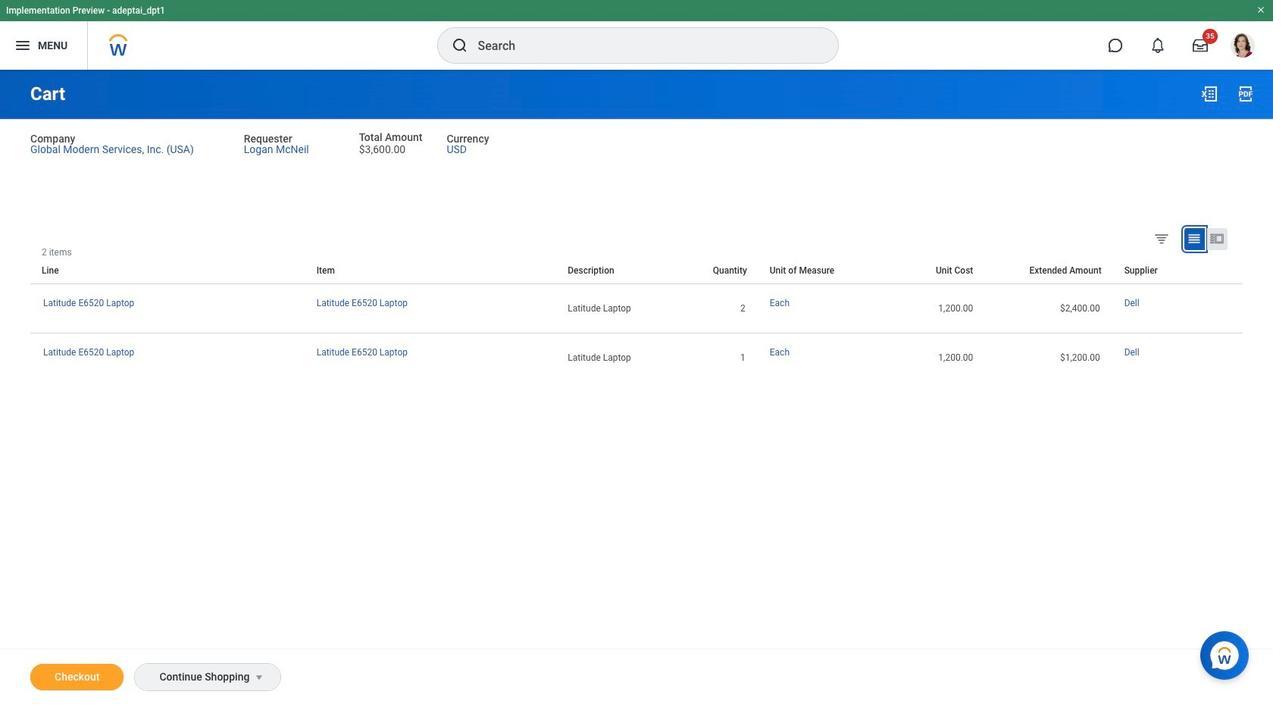 Task type: locate. For each thing, give the bounding box(es) containing it.
export to excel image
[[1201, 85, 1219, 103]]

profile logan mcneil image
[[1231, 33, 1255, 61]]

toggle to list detail view image
[[1210, 231, 1225, 246]]

toolbar
[[1232, 247, 1243, 258]]

banner
[[0, 0, 1274, 70]]

main content
[[0, 70, 1274, 704]]

inbox large image
[[1193, 38, 1208, 53]]

option group
[[1151, 227, 1240, 253]]

Toggle to Grid view radio
[[1185, 228, 1205, 250]]

view printable version (pdf) image
[[1237, 85, 1255, 103]]

close environment banner image
[[1257, 5, 1266, 14]]



Task type: vqa. For each thing, say whether or not it's contained in the screenshot.
Search Workday search field
yes



Task type: describe. For each thing, give the bounding box(es) containing it.
toggle to grid view image
[[1187, 231, 1202, 246]]

select to filter grid data image
[[1154, 230, 1171, 246]]

caret down image
[[251, 672, 269, 684]]

search image
[[451, 36, 469, 55]]

Search Workday  search field
[[478, 29, 807, 62]]

notifications large image
[[1151, 38, 1166, 53]]

Toggle to List Detail view radio
[[1208, 228, 1228, 250]]

justify image
[[14, 36, 32, 55]]



